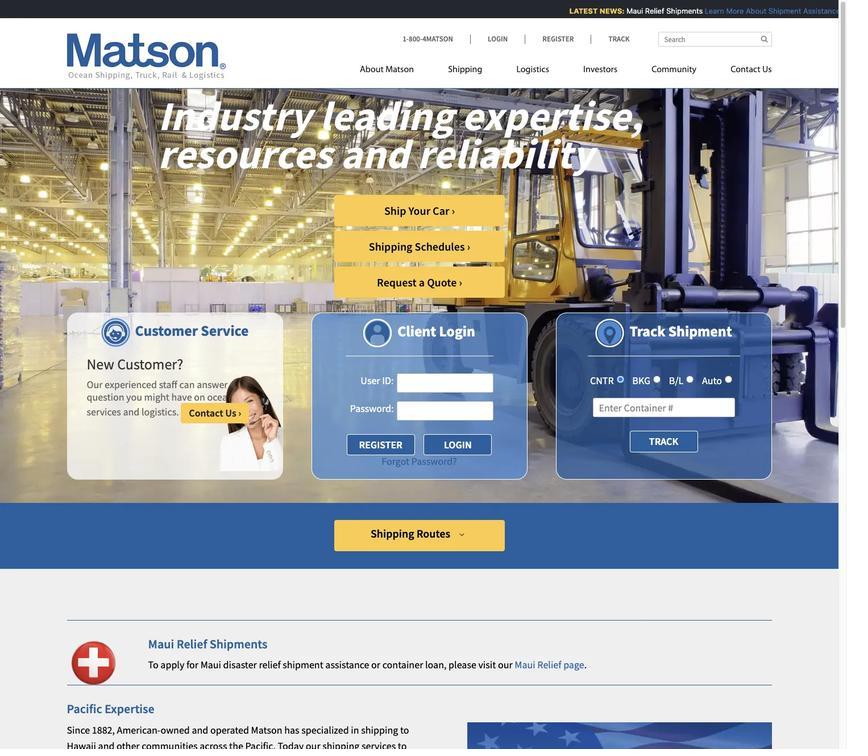 Task type: describe. For each thing, give the bounding box(es) containing it.
request a quote ›
[[377, 275, 462, 290]]

maui right news:
[[621, 6, 637, 15]]

top menu navigation
[[360, 60, 772, 83]]

blue matson logo with ocean, shipping, truck, rail and logistics written beneath it. image
[[67, 34, 226, 80]]

in
[[351, 724, 359, 737]]

contact us
[[731, 65, 772, 75]]

ship your car ›
[[385, 204, 455, 218]]

answer
[[197, 378, 228, 392]]

learn
[[699, 6, 719, 15]]

2 vertical spatial and
[[98, 740, 115, 750]]

can
[[180, 378, 195, 392]]

to
[[148, 659, 159, 672]]

forgot password?
[[382, 455, 457, 468]]

image of smiling customer service agent ready to help. image
[[218, 376, 283, 471]]

new
[[87, 355, 114, 374]]

matson inside since 1882, american-owned and operated matson has specialized in shipping to hawaii and other communities across the pacific. today our shipping services to
[[251, 724, 282, 737]]

us for contact us ›
[[225, 407, 236, 420]]

communities
[[142, 740, 198, 750]]

2 vertical spatial relief
[[538, 659, 562, 672]]

to apply for maui disaster relief shipment assistance or container loan, please visit our maui relief page .
[[148, 659, 587, 672]]

1 horizontal spatial register
[[543, 34, 574, 44]]

routes
[[417, 527, 451, 541]]

loan,
[[426, 659, 447, 672]]

› right schedules
[[467, 240, 471, 254]]

us for contact us
[[763, 65, 772, 75]]

0 vertical spatial login
[[488, 34, 508, 44]]

for
[[187, 659, 199, 672]]

0 vertical spatial relief
[[639, 6, 659, 15]]

you
[[126, 391, 142, 404]]

customer service
[[135, 321, 249, 340]]

pacific.
[[245, 740, 276, 750]]

search image
[[761, 35, 768, 43]]

our experienced staff can answer any question you might have on ocean services and logistics.
[[87, 378, 246, 419]]

logistics
[[517, 65, 550, 75]]

and for operated
[[192, 724, 208, 737]]

password:
[[350, 402, 394, 415]]

our
[[87, 378, 103, 392]]

cntr
[[590, 374, 614, 387]]

password?
[[412, 455, 457, 468]]

id:
[[382, 374, 394, 387]]

forgot password? link
[[382, 455, 457, 468]]

customer
[[135, 321, 198, 340]]

1-800-4matson link
[[403, 34, 470, 44]]

might
[[144, 391, 169, 404]]

assistance
[[326, 659, 370, 672]]

c
[[846, 6, 848, 15]]

client login
[[398, 322, 476, 341]]

community link
[[635, 60, 714, 83]]

0 vertical spatial or
[[837, 6, 844, 15]]

has
[[285, 724, 300, 737]]

industry leading expertise, resources and reliability
[[158, 90, 643, 180]]

service
[[201, 321, 249, 340]]

1 vertical spatial shipping
[[323, 740, 360, 750]]

expertise,
[[462, 90, 643, 142]]

pacific
[[67, 702, 102, 717]]

have
[[172, 391, 192, 404]]

since 1882, american-owned and operated matson has specialized in shipping to hawaii and other communities across the pacific. today our shipping services to
[[67, 724, 409, 750]]

matson inside top menu navigation
[[386, 65, 414, 75]]

since
[[67, 724, 90, 737]]

contact for contact us ›
[[189, 407, 223, 420]]

latest news: maui relief shipments learn more about shipment assistance or c
[[564, 6, 848, 15]]

experienced
[[105, 378, 157, 392]]

container
[[383, 659, 423, 672]]

staff
[[159, 378, 177, 392]]

logistics.
[[142, 406, 179, 419]]

shipping for shipping routes
[[371, 527, 415, 541]]

new customer?
[[87, 355, 183, 374]]

quote
[[427, 275, 457, 290]]

ship
[[385, 204, 406, 218]]

on
[[194, 391, 205, 404]]

and for reliability
[[341, 128, 409, 180]]

Auto radio
[[725, 376, 733, 383]]

Enter Container # text field
[[593, 398, 735, 418]]

1 horizontal spatial our
[[498, 659, 513, 672]]

services and
[[87, 406, 140, 419]]

1 horizontal spatial about
[[740, 6, 761, 15]]

track shipment
[[630, 322, 733, 341]]

b/l
[[669, 374, 684, 387]]

1 vertical spatial to
[[398, 740, 407, 750]]

about inside top menu navigation
[[360, 65, 384, 75]]

contact us link
[[714, 60, 772, 83]]

about matson link
[[360, 60, 431, 83]]

a
[[419, 275, 425, 290]]

maui relief page link
[[515, 659, 585, 672]]

shipping routes
[[371, 527, 451, 541]]

1 horizontal spatial shipping
[[361, 724, 398, 737]]

logistics link
[[500, 60, 567, 83]]

visit
[[479, 659, 496, 672]]

maui relief shipments
[[148, 637, 268, 653]]



Task type: locate. For each thing, give the bounding box(es) containing it.
shipping down ship at the left of the page
[[369, 240, 413, 254]]

1 horizontal spatial login
[[488, 34, 508, 44]]

CNTR radio
[[617, 376, 625, 383]]

1 vertical spatial track
[[630, 322, 666, 341]]

shipments left learn
[[661, 6, 697, 15]]

shipping for shipping
[[448, 65, 483, 75]]

register link up top menu navigation
[[525, 34, 591, 44]]

track for 'track' link
[[609, 34, 630, 44]]

register
[[543, 34, 574, 44], [359, 439, 403, 452]]

auto
[[703, 374, 723, 387]]

1 vertical spatial about
[[360, 65, 384, 75]]

maui up to
[[148, 637, 174, 653]]

matson up 'pacific.' on the bottom of page
[[251, 724, 282, 737]]

1 horizontal spatial contact
[[731, 65, 761, 75]]

1-
[[403, 34, 409, 44]]

register link down the password:
[[347, 435, 415, 456]]

0 vertical spatial shipping
[[361, 724, 398, 737]]

1 vertical spatial login
[[439, 322, 476, 341]]

login up shipping link
[[488, 34, 508, 44]]

matson down 1-
[[386, 65, 414, 75]]

leading
[[320, 90, 454, 142]]

learn more about shipment assistance or c link
[[699, 6, 848, 15]]

our down specialized
[[306, 740, 321, 750]]

2 vertical spatial shipping
[[371, 527, 415, 541]]

0 vertical spatial shipments
[[661, 6, 697, 15]]

ship your car › link
[[335, 195, 505, 226]]

register link
[[525, 34, 591, 44], [347, 435, 415, 456]]

1 horizontal spatial and
[[192, 724, 208, 737]]

None search field
[[659, 32, 772, 47]]

and inside industry leading expertise, resources and reliability
[[341, 128, 409, 180]]

question
[[87, 391, 124, 404]]

0 vertical spatial about
[[740, 6, 761, 15]]

relief up for
[[177, 637, 207, 653]]

1 horizontal spatial shipment
[[763, 6, 796, 15]]

contact us › link
[[181, 404, 249, 424]]

login link
[[470, 34, 525, 44]]

0 horizontal spatial about
[[360, 65, 384, 75]]

track up bkg radio
[[630, 322, 666, 341]]

shipments
[[661, 6, 697, 15], [210, 637, 268, 653]]

to right the services
[[398, 740, 407, 750]]

2 horizontal spatial and
[[341, 128, 409, 180]]

and
[[341, 128, 409, 180], [192, 724, 208, 737], [98, 740, 115, 750]]

shipment
[[283, 659, 324, 672]]

0 horizontal spatial shipments
[[210, 637, 268, 653]]

industry
[[158, 90, 312, 142]]

0 horizontal spatial matson
[[251, 724, 282, 737]]

shipping left routes
[[371, 527, 415, 541]]

0 horizontal spatial register
[[359, 439, 403, 452]]

1 horizontal spatial shipments
[[661, 6, 697, 15]]

0 horizontal spatial and
[[98, 740, 115, 750]]

shipping
[[361, 724, 398, 737], [323, 740, 360, 750]]

owned
[[161, 724, 190, 737]]

B/L radio
[[687, 376, 694, 383]]

page
[[564, 659, 585, 672]]

please
[[449, 659, 477, 672]]

track
[[609, 34, 630, 44], [630, 322, 666, 341], [650, 435, 679, 449]]

assistance
[[798, 6, 835, 15]]

shipping inside shipping schedules › "link"
[[369, 240, 413, 254]]

matson ship loaded with containers arriving honolulu with imposed american flag in the background. image
[[467, 723, 772, 750]]

relief left the page
[[538, 659, 562, 672]]

contact down search search field
[[731, 65, 761, 75]]

bkg
[[633, 374, 651, 387]]

expertise
[[105, 702, 155, 717]]

contact inside top menu navigation
[[731, 65, 761, 75]]

track button
[[630, 431, 698, 453]]

1-800-4matson
[[403, 34, 453, 44]]

1 vertical spatial shipping
[[369, 240, 413, 254]]

schedules
[[415, 240, 465, 254]]

0 vertical spatial us
[[763, 65, 772, 75]]

›
[[452, 204, 455, 218], [467, 240, 471, 254], [459, 275, 462, 290], [239, 407, 241, 420]]

0 vertical spatial shipping
[[448, 65, 483, 75]]

2 horizontal spatial relief
[[639, 6, 659, 15]]

other
[[117, 740, 140, 750]]

about up leading
[[360, 65, 384, 75]]

request
[[377, 275, 417, 290]]

more
[[721, 6, 738, 15]]

maui right visit
[[515, 659, 536, 672]]

latest
[[564, 6, 592, 15]]

0 horizontal spatial shipping
[[323, 740, 360, 750]]

0 horizontal spatial us
[[225, 407, 236, 420]]

shipment up search icon
[[763, 6, 796, 15]]

0 horizontal spatial shipment
[[669, 322, 733, 341]]

1 vertical spatial or
[[372, 659, 381, 672]]

us down search icon
[[763, 65, 772, 75]]

track down the enter container # text box
[[650, 435, 679, 449]]

operated
[[210, 724, 249, 737]]

0 vertical spatial to
[[400, 724, 409, 737]]

shipping schedules ›
[[369, 240, 471, 254]]

shipping for shipping schedules ›
[[369, 240, 413, 254]]

about right more
[[740, 6, 761, 15]]

0 vertical spatial shipment
[[763, 6, 796, 15]]

track inside button
[[650, 435, 679, 449]]

.
[[585, 659, 587, 672]]

to right in
[[400, 724, 409, 737]]

hawaii
[[67, 740, 96, 750]]

0 vertical spatial matson
[[386, 65, 414, 75]]

track for track button
[[650, 435, 679, 449]]

0 horizontal spatial our
[[306, 740, 321, 750]]

shipping up the services
[[361, 724, 398, 737]]

1 horizontal spatial register link
[[525, 34, 591, 44]]

0 vertical spatial contact
[[731, 65, 761, 75]]

1 vertical spatial matson
[[251, 724, 282, 737]]

2 vertical spatial track
[[650, 435, 679, 449]]

shipments up disaster
[[210, 637, 268, 653]]

› right the car
[[452, 204, 455, 218]]

matson
[[386, 65, 414, 75], [251, 724, 282, 737]]

shipping routes link
[[334, 521, 505, 552]]

customer?
[[117, 355, 183, 374]]

0 horizontal spatial relief
[[177, 637, 207, 653]]

1 vertical spatial us
[[225, 407, 236, 420]]

0 vertical spatial our
[[498, 659, 513, 672]]

1 horizontal spatial or
[[837, 6, 844, 15]]

shipping down 4matson
[[448, 65, 483, 75]]

american-
[[117, 724, 161, 737]]

car
[[433, 204, 450, 218]]

register up forgot
[[359, 439, 403, 452]]

1882,
[[92, 724, 115, 737]]

0 vertical spatial track
[[609, 34, 630, 44]]

forgot
[[382, 455, 410, 468]]

1 vertical spatial shipment
[[669, 322, 733, 341]]

1 vertical spatial relief
[[177, 637, 207, 653]]

relief
[[259, 659, 281, 672]]

0 horizontal spatial login
[[439, 322, 476, 341]]

apply
[[161, 659, 185, 672]]

0 horizontal spatial or
[[372, 659, 381, 672]]

disaster
[[223, 659, 257, 672]]

your
[[409, 204, 431, 218]]

or left c
[[837, 6, 844, 15]]

services
[[362, 740, 396, 750]]

shipping link
[[431, 60, 500, 83]]

relief right news:
[[639, 6, 659, 15]]

us inside top menu navigation
[[763, 65, 772, 75]]

shipment up b/l radio
[[669, 322, 733, 341]]

0 horizontal spatial contact
[[189, 407, 223, 420]]

maui right for
[[201, 659, 221, 672]]

1 horizontal spatial relief
[[538, 659, 562, 672]]

0 vertical spatial and
[[341, 128, 409, 180]]

track down news:
[[609, 34, 630, 44]]

1 vertical spatial shipments
[[210, 637, 268, 653]]

1 vertical spatial and
[[192, 724, 208, 737]]

today
[[278, 740, 304, 750]]

or left container
[[372, 659, 381, 672]]

track link
[[591, 34, 630, 44]]

800-
[[409, 34, 423, 44]]

contact for contact us
[[731, 65, 761, 75]]

shipping inside shipping link
[[448, 65, 483, 75]]

None button
[[424, 435, 492, 456]]

relief
[[639, 6, 659, 15], [177, 637, 207, 653], [538, 659, 562, 672]]

BKG radio
[[654, 376, 661, 383]]

1 vertical spatial contact
[[189, 407, 223, 420]]

red circle with white cross in the middle image
[[67, 637, 120, 690]]

register up top menu navigation
[[543, 34, 574, 44]]

about matson
[[360, 65, 414, 75]]

any
[[230, 378, 246, 392]]

0 vertical spatial register
[[543, 34, 574, 44]]

1 vertical spatial register
[[359, 439, 403, 452]]

4matson
[[423, 34, 453, 44]]

0 vertical spatial register link
[[525, 34, 591, 44]]

1 horizontal spatial matson
[[386, 65, 414, 75]]

shipping schedules › link
[[335, 231, 505, 262]]

Search search field
[[659, 32, 772, 47]]

User ID: text field
[[397, 374, 494, 393]]

investors link
[[567, 60, 635, 83]]

the
[[229, 740, 243, 750]]

login right client on the top of page
[[439, 322, 476, 341]]

› down any
[[239, 407, 241, 420]]

track for track shipment
[[630, 322, 666, 341]]

0 horizontal spatial register link
[[347, 435, 415, 456]]

shipping inside the shipping routes link
[[371, 527, 415, 541]]

Password: password field
[[397, 402, 494, 421]]

› right "quote"
[[459, 275, 462, 290]]

our inside since 1882, american-owned and operated matson has specialized in shipping to hawaii and other communities across the pacific. today our shipping services to
[[306, 740, 321, 750]]

specialized
[[302, 724, 349, 737]]

1 vertical spatial register link
[[347, 435, 415, 456]]

1 vertical spatial our
[[306, 740, 321, 750]]

us down ocean
[[225, 407, 236, 420]]

contact down on
[[189, 407, 223, 420]]

our right visit
[[498, 659, 513, 672]]

contact us ›
[[189, 407, 241, 420]]

1 horizontal spatial us
[[763, 65, 772, 75]]

investors
[[584, 65, 618, 75]]

community
[[652, 65, 697, 75]]

shipping down in
[[323, 740, 360, 750]]



Task type: vqa. For each thing, say whether or not it's contained in the screenshot.
'Pacific'
yes



